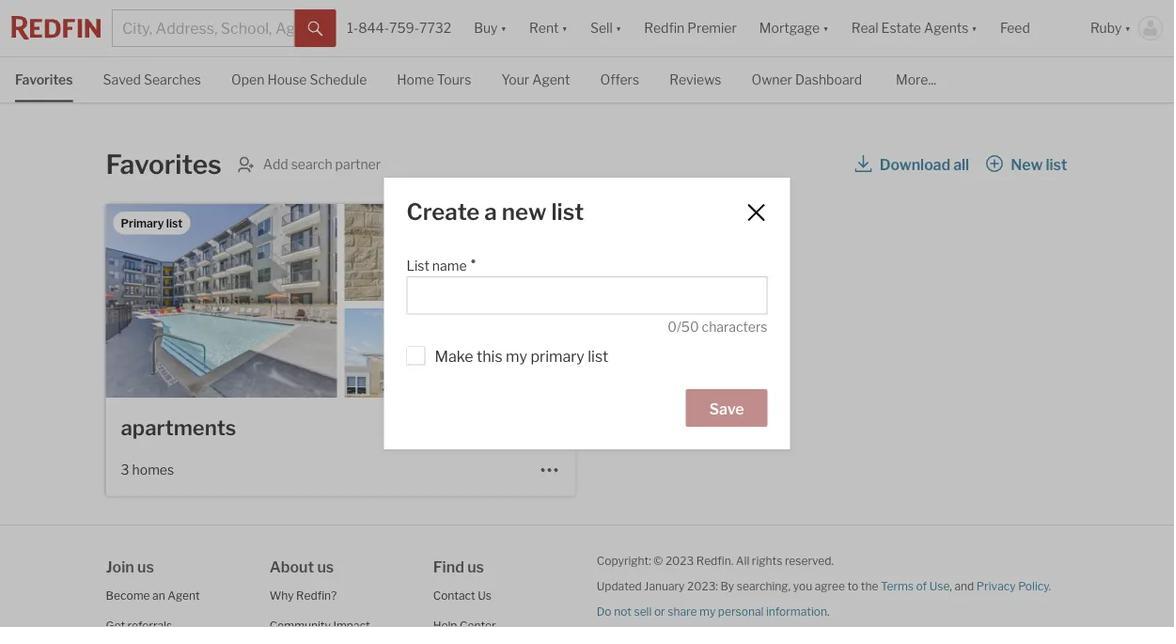 Task type: vqa. For each thing, say whether or not it's contained in the screenshot.
NOT
yes



Task type: describe. For each thing, give the bounding box(es) containing it.
offers
[[600, 72, 639, 88]]

new
[[502, 198, 547, 225]]

characters
[[702, 319, 768, 335]]

reserved.
[[785, 554, 834, 567]]

do not sell or share my personal information link
[[597, 604, 827, 618]]

dashboard
[[795, 72, 862, 88]]

create a new list dialog
[[384, 178, 790, 449]]

create a new list element
[[407, 198, 722, 225]]

2023:
[[687, 579, 718, 593]]

create a new list
[[407, 198, 584, 225]]

why
[[269, 588, 294, 602]]

name
[[432, 257, 467, 273]]

primary
[[531, 347, 585, 366]]

new list
[[1011, 155, 1067, 173]]

house
[[267, 72, 307, 88]]

more...
[[896, 72, 936, 88]]

download all button
[[854, 148, 970, 181]]

copyright: © 2023 redfin. all rights reserved.
[[597, 554, 834, 567]]

us for join us
[[137, 557, 154, 576]]

all
[[736, 554, 749, 567]]

all
[[953, 155, 969, 173]]

open
[[231, 72, 265, 88]]

do
[[597, 604, 612, 618]]

1 vertical spatial my
[[699, 604, 716, 618]]

tours
[[437, 72, 471, 88]]

list inside button
[[1046, 155, 1067, 173]]

or
[[654, 604, 665, 618]]

0 / 50 characters
[[668, 319, 768, 335]]

partner
[[335, 156, 381, 172]]

redfin
[[644, 20, 685, 36]]

become an agent
[[106, 588, 200, 602]]

open house schedule link
[[231, 57, 367, 100]]

redfin?
[[296, 588, 337, 602]]

personal
[[718, 604, 764, 618]]

copyright:
[[597, 554, 651, 567]]

1 vertical spatial favorites
[[106, 149, 222, 180]]

updated january 2023: by searching, you agree to the terms of use , and privacy policy .
[[597, 579, 1051, 593]]

reviews link
[[669, 57, 721, 100]]

,
[[950, 579, 952, 593]]

add search partner button
[[237, 155, 381, 174]]

1-844-759-7732
[[347, 20, 451, 36]]

7732
[[419, 20, 451, 36]]

about
[[269, 557, 314, 576]]

my inside create a new list dialog
[[506, 347, 527, 366]]

premier
[[687, 20, 737, 36]]

make
[[435, 347, 473, 366]]

0 horizontal spatial .
[[827, 604, 830, 618]]

a
[[484, 198, 497, 225]]

policy
[[1018, 579, 1049, 593]]

new
[[1011, 155, 1043, 173]]

1-844-759-7732 link
[[347, 20, 451, 36]]

feed button
[[989, 0, 1079, 56]]

owner dashboard
[[752, 72, 862, 88]]

/
[[677, 319, 681, 335]]

to
[[847, 579, 858, 593]]

home tours
[[397, 72, 471, 88]]

City, Address, School, Agent, ZIP search field
[[112, 9, 295, 47]]

agent inside 'your agent' link
[[532, 72, 570, 88]]

add
[[263, 156, 288, 172]]

share
[[668, 604, 697, 618]]

schedule
[[310, 72, 367, 88]]

saved
[[103, 72, 141, 88]]

homes
[[132, 461, 174, 477]]

information
[[766, 604, 827, 618]]

updated
[[597, 579, 642, 593]]

do not sell or share my personal information .
[[597, 604, 830, 618]]

use
[[929, 579, 950, 593]]

reviews
[[669, 72, 721, 88]]

your agent link
[[501, 57, 570, 100]]

your agent
[[501, 72, 570, 88]]



Task type: locate. For each thing, give the bounding box(es) containing it.
create
[[407, 198, 480, 225]]

list name. required field. element
[[407, 248, 758, 276]]

owner dashboard link
[[752, 57, 862, 100]]

searches
[[144, 72, 201, 88]]

2023
[[665, 554, 694, 567]]

about us
[[269, 557, 334, 576]]

searching,
[[737, 579, 791, 593]]

. right privacy
[[1049, 579, 1051, 593]]

1 horizontal spatial agent
[[532, 72, 570, 88]]

favorites down searches on the top left of page
[[106, 149, 222, 180]]

1 horizontal spatial favorites
[[106, 149, 222, 180]]

2 vertical spatial list
[[588, 347, 609, 366]]

0 vertical spatial favorites
[[15, 72, 73, 88]]

0 horizontal spatial favorites
[[15, 72, 73, 88]]

3
[[121, 461, 129, 477]]

759-
[[389, 20, 419, 36]]

submit search image
[[308, 21, 323, 36]]

photo of 1929 teagle dr, austin, tx 78741 image
[[345, 308, 576, 471]]

1 vertical spatial list
[[551, 198, 584, 225]]

owner
[[752, 72, 792, 88]]

0 vertical spatial .
[[1049, 579, 1051, 593]]

2 horizontal spatial list
[[1046, 155, 1067, 173]]

list right new on the top of page
[[551, 198, 584, 225]]

redfin.
[[696, 554, 733, 567]]

my right share
[[699, 604, 716, 618]]

favorites
[[15, 72, 73, 88], [106, 149, 222, 180]]

us
[[137, 557, 154, 576], [317, 557, 334, 576], [467, 557, 484, 576]]

feed
[[1000, 20, 1030, 36]]

by
[[721, 579, 734, 593]]

saved searches link
[[103, 57, 201, 100]]

favorites left saved on the left top of the page
[[15, 72, 73, 88]]

1 horizontal spatial us
[[317, 557, 334, 576]]

.
[[1049, 579, 1051, 593], [827, 604, 830, 618]]

1 horizontal spatial .
[[1049, 579, 1051, 593]]

1 us from the left
[[137, 557, 154, 576]]

50
[[681, 319, 699, 335]]

. down 'agree'
[[827, 604, 830, 618]]

list
[[1046, 155, 1067, 173], [551, 198, 584, 225], [588, 347, 609, 366]]

contact
[[433, 588, 475, 602]]

add search partner
[[263, 156, 381, 172]]

0 vertical spatial my
[[506, 347, 527, 366]]

an
[[152, 588, 165, 602]]

open house schedule
[[231, 72, 367, 88]]

find us
[[433, 557, 484, 576]]

saved searches
[[103, 72, 201, 88]]

rights
[[752, 554, 782, 567]]

you
[[793, 579, 812, 593]]

offers link
[[600, 57, 639, 100]]

become an agent button
[[106, 588, 200, 602]]

1 horizontal spatial list
[[588, 347, 609, 366]]

make this my primary list
[[435, 347, 609, 366]]

0 vertical spatial list
[[1046, 155, 1067, 173]]

why redfin?
[[269, 588, 337, 602]]

us
[[478, 588, 492, 602]]

agent right the an
[[168, 588, 200, 602]]

of
[[916, 579, 927, 593]]

contact us button
[[433, 588, 492, 602]]

home
[[397, 72, 434, 88]]

1 horizontal spatial my
[[699, 604, 716, 618]]

my right this
[[506, 347, 527, 366]]

0 horizontal spatial my
[[506, 347, 527, 366]]

1 vertical spatial agent
[[168, 588, 200, 602]]

us right find
[[467, 557, 484, 576]]

download all
[[880, 155, 969, 173]]

photo of 414 e wonsley dr image
[[345, 204, 576, 301]]

0 vertical spatial agent
[[532, 72, 570, 88]]

2 us from the left
[[317, 557, 334, 576]]

this
[[477, 347, 503, 366]]

1-
[[347, 20, 358, 36]]

new list button
[[985, 148, 1068, 181]]

my
[[506, 347, 527, 366], [699, 604, 716, 618]]

january
[[644, 579, 685, 593]]

search
[[291, 156, 332, 172]]

join us
[[106, 557, 154, 576]]

and
[[955, 579, 974, 593]]

photo of 601 w saint johns ave image
[[106, 204, 337, 398]]

list right new
[[1046, 155, 1067, 173]]

us for about us
[[317, 557, 334, 576]]

apartments
[[121, 415, 236, 440]]

3 us from the left
[[467, 557, 484, 576]]

agree
[[815, 579, 845, 593]]

home tours link
[[397, 57, 471, 100]]

list right primary
[[588, 347, 609, 366]]

3 homes
[[121, 461, 174, 477]]

list
[[407, 257, 429, 273]]

the
[[861, 579, 878, 593]]

us up redfin?
[[317, 557, 334, 576]]

find
[[433, 557, 464, 576]]

privacy policy link
[[977, 579, 1049, 593]]

contact us
[[433, 588, 492, 602]]

0 horizontal spatial agent
[[168, 588, 200, 602]]

download
[[880, 155, 950, 173]]

1 vertical spatial .
[[827, 604, 830, 618]]

us for find us
[[467, 557, 484, 576]]

favorites link
[[15, 57, 73, 100]]

0 horizontal spatial us
[[137, 557, 154, 576]]

agent
[[532, 72, 570, 88], [168, 588, 200, 602]]

terms of use link
[[881, 579, 950, 593]]

sell
[[634, 604, 652, 618]]

your
[[501, 72, 529, 88]]

agent right your at the top of page
[[532, 72, 570, 88]]

privacy
[[977, 579, 1016, 593]]

redfin premier
[[644, 20, 737, 36]]

0 horizontal spatial list
[[551, 198, 584, 225]]

2 horizontal spatial us
[[467, 557, 484, 576]]

us right join
[[137, 557, 154, 576]]

list name
[[407, 257, 467, 273]]

join
[[106, 557, 134, 576]]

not
[[614, 604, 632, 618]]



